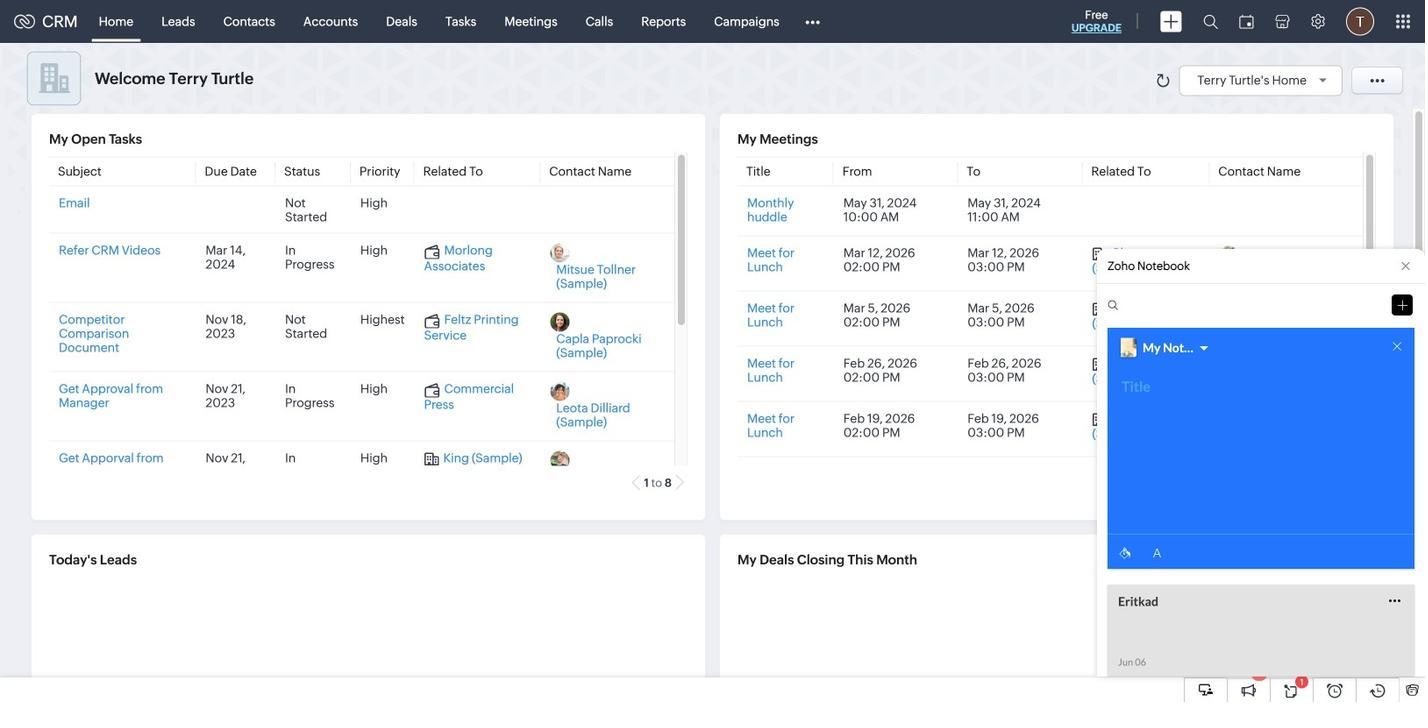 Task type: describe. For each thing, give the bounding box(es) containing it.
profile image
[[1347, 7, 1375, 36]]

calendar image
[[1240, 14, 1254, 29]]

search image
[[1204, 14, 1219, 29]]

profile element
[[1336, 0, 1385, 43]]



Task type: locate. For each thing, give the bounding box(es) containing it.
search element
[[1193, 0, 1229, 43]]

create menu element
[[1150, 0, 1193, 43]]

Other Modules field
[[794, 7, 831, 36]]

create menu image
[[1161, 11, 1183, 32]]

logo image
[[14, 14, 35, 29]]



Task type: vqa. For each thing, say whether or not it's contained in the screenshot.
'Profile' element
yes



